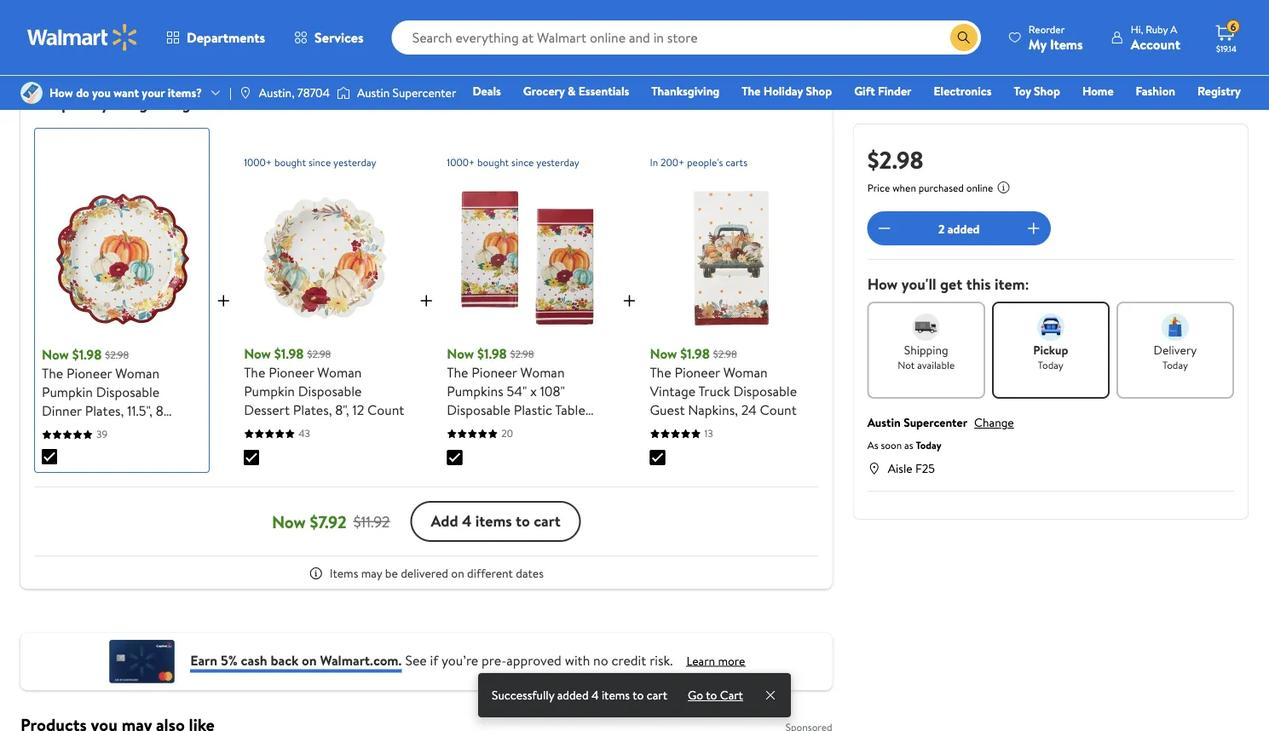Task type: describe. For each thing, give the bounding box(es) containing it.
online
[[966, 181, 993, 195]]

learn more
[[687, 653, 745, 669]]

the for the pioneer woman pumpkins 54" x 108" disposable plastic table covers, 2 count
[[447, 363, 468, 382]]

not
[[898, 358, 915, 372]]

now for now $1.98 $2.98 the pioneer woman pumpkin disposable dessert plates, 8", 12 count
[[244, 344, 271, 363]]

no
[[593, 651, 608, 670]]

risk.
[[650, 651, 673, 670]]

1 vertical spatial 4
[[592, 687, 599, 704]]

pumpkin for dinner
[[42, 383, 93, 401]]

$1.98 for the pioneer woman pumpkins 54" x 108" disposable plastic table covers, 2 count
[[477, 344, 507, 363]]

do
[[76, 84, 89, 101]]

1 horizontal spatial cart
[[647, 687, 667, 704]]

54"
[[507, 382, 527, 401]]

f25
[[915, 460, 935, 476]]

delivery
[[1154, 342, 1197, 358]]

austin for austin supercenter change as soon as today
[[867, 414, 901, 431]]

learn
[[687, 653, 715, 669]]

intent image for pickup image
[[1037, 314, 1065, 341]]

toy shop
[[1014, 83, 1060, 99]]

plates, for 11.5",
[[85, 401, 124, 420]]

capital one  earn 5% cash back on walmart.com. see if you're pre-approved with no credit risk. learn more element
[[687, 652, 745, 670]]

be
[[385, 565, 398, 582]]

the inside the holiday shop link
[[742, 83, 761, 99]]

a
[[1170, 22, 1177, 36]]

back
[[271, 651, 299, 670]]

one
[[1110, 107, 1136, 123]]

when
[[893, 181, 916, 195]]

approved
[[507, 651, 562, 670]]

thanksgiving
[[651, 83, 720, 99]]

austin, 78704
[[259, 84, 330, 101]]

now $1.98 $2.98 the pioneer woman pumpkins 54" x 108" disposable plastic table covers, 2 count
[[447, 344, 585, 438]]

now for now $7.92 $11.92
[[272, 510, 306, 534]]

 image for austin supercenter
[[337, 84, 350, 101]]

disposable inside now $1.98 $2.98 the pioneer woman vintage truck disposable guest napkins, 24 count
[[733, 382, 797, 401]]

the for the pioneer woman pumpkin disposable dessert plates, 8", 12 count
[[244, 363, 265, 382]]

&
[[568, 83, 576, 99]]

the pioneer woman vintage truck disposable guest napkins, 24 count image
[[652, 179, 810, 338]]

successfully added 4 items to cart
[[492, 687, 667, 704]]

$2.98 for the pioneer woman pumpkins 54" x 108" disposable plastic table covers, 2 count
[[510, 347, 534, 361]]

dessert
[[244, 401, 290, 419]]

1 vertical spatial items
[[330, 565, 358, 582]]

add 4 items to cart button
[[410, 501, 581, 542]]

none
[[114, 20, 142, 37]]

together
[[167, 92, 228, 114]]

the pioneer woman pumpkin disposable dinner plates, 11.5", 8 count image
[[43, 180, 201, 338]]

$11.92
[[353, 511, 390, 532]]

cart
[[720, 687, 743, 704]]

6
[[1231, 19, 1236, 34]]

you'll
[[902, 274, 936, 295]]

the holiday shop
[[742, 83, 832, 99]]

change button
[[974, 414, 1014, 431]]

the inside now $1.98 $2.98 the pioneer woman pumpkin disposable dinner plates, 11.5", 8 count
[[42, 364, 63, 383]]

you
[[92, 84, 111, 101]]

finder
[[878, 83, 912, 99]]

disposable inside now $1.98 $2.98 the pioneer woman pumpkin disposable dinner plates, 11.5", 8 count
[[96, 383, 160, 401]]

deals link
[[465, 82, 509, 100]]

warning:
[[51, 20, 111, 37]]

added for 2
[[948, 220, 980, 237]]

woman for plastic
[[520, 363, 565, 382]]

disposable inside the "now $1.98 $2.98 the pioneer woman pumpkin disposable dessert plates, 8", 12 count"
[[298, 382, 362, 401]]

soon
[[881, 438, 902, 453]]

|
[[229, 84, 232, 101]]

now $1.98 $2.98 the pioneer woman pumpkin disposable dessert plates, 8", 12 count
[[244, 344, 404, 419]]

deals
[[473, 83, 501, 99]]

to inside button
[[516, 511, 530, 532]]

now for now $1.98 $2.98 the pioneer woman pumpkins 54" x 108" disposable plastic table covers, 2 count
[[447, 344, 474, 363]]

one debit link
[[1103, 106, 1176, 124]]

earn
[[190, 651, 217, 670]]

how for how you'll get this item:
[[867, 274, 898, 295]]

covers,
[[447, 419, 492, 438]]

see
[[405, 651, 427, 670]]

disposable inside now $1.98 $2.98 the pioneer woman pumpkins 54" x 108" disposable plastic table covers, 2 count
[[447, 401, 511, 419]]

0 vertical spatial 2
[[939, 220, 945, 237]]

warning: none
[[51, 20, 142, 37]]

today for pickup
[[1038, 358, 1064, 372]]

today for delivery
[[1163, 358, 1188, 372]]

200+
[[661, 155, 685, 170]]

walmart image
[[27, 24, 138, 51]]

austin,
[[259, 84, 295, 101]]

added for successfully
[[557, 687, 589, 704]]

reorder my items
[[1029, 22, 1083, 53]]

earn 5% cash back on walmart.com. see if you're pre-approved with no credit risk.
[[190, 651, 673, 670]]

dinner
[[42, 401, 82, 420]]

pumpkin for dessert
[[244, 382, 295, 401]]

1000+ for the pioneer woman pumpkin disposable dessert plates, 8", 12 count
[[244, 155, 272, 170]]

intent image for shipping image
[[913, 314, 940, 341]]

$2.98 inside now $1.98 $2.98 the pioneer woman pumpkin disposable dinner plates, 11.5", 8 count
[[105, 347, 129, 362]]

thanksgiving link
[[644, 82, 727, 100]]

if
[[430, 651, 438, 670]]

austin for austin supercenter
[[357, 84, 390, 101]]

home link
[[1075, 82, 1121, 100]]

close image
[[764, 689, 777, 702]]

items inside reorder my items
[[1050, 35, 1083, 53]]

registry one debit
[[1110, 83, 1241, 123]]

frequently
[[34, 92, 109, 114]]

1000+ for the pioneer woman pumpkins 54" x 108" disposable plastic table covers, 2 count
[[447, 155, 475, 170]]

as
[[867, 438, 878, 453]]

cart inside button
[[534, 511, 561, 532]]

frequently bought together
[[34, 92, 228, 114]]

different
[[467, 565, 513, 582]]

toy shop link
[[1006, 82, 1068, 100]]

your
[[142, 84, 165, 101]]

20
[[501, 426, 513, 441]]

gift finder
[[854, 83, 912, 99]]

now for now $1.98 $2.98 the pioneer woman pumpkin disposable dinner plates, 11.5", 8 count
[[42, 345, 69, 364]]

since for the pioneer woman pumpkins 54" x 108" disposable plastic table covers, 2 count
[[511, 155, 534, 170]]

1 vertical spatial items
[[602, 687, 630, 704]]

0 horizontal spatial bought
[[113, 92, 163, 114]]

since for the pioneer woman pumpkin disposable dessert plates, 8", 12 count
[[308, 155, 331, 170]]

1 shop from the left
[[806, 83, 832, 99]]

go to cart
[[688, 687, 743, 704]]

with
[[565, 651, 590, 670]]

supercenter for austin supercenter
[[393, 84, 456, 101]]

holiday
[[764, 83, 803, 99]]

shipping not available
[[898, 342, 955, 372]]

increase quantity the pioneer woman pumpkin disposable dinner plates, 11.5", 8 count, current quantity 2 image
[[1024, 218, 1044, 239]]

cash
[[241, 651, 267, 670]]

home
[[1082, 83, 1114, 99]]

gift finder link
[[847, 82, 919, 100]]

$7.92
[[310, 510, 347, 534]]

items may be delivered on different dates
[[330, 565, 544, 582]]

1000+ bought since yesterday for the pioneer woman pumpkins 54" x 108" disposable plastic table covers, 2 count
[[447, 155, 579, 170]]

$2.98 for the pioneer woman pumpkin disposable dessert plates, 8", 12 count
[[307, 347, 331, 361]]

plus image
[[213, 290, 234, 311]]

1000+ bought since yesterday for the pioneer woman pumpkin disposable dessert plates, 8", 12 count
[[244, 155, 376, 170]]

12
[[352, 401, 364, 419]]



Task type: locate. For each thing, give the bounding box(es) containing it.
items
[[475, 511, 512, 532], [602, 687, 630, 704]]

how
[[49, 84, 73, 101], [867, 274, 898, 295]]

now inside now $1.98 $2.98 the pioneer woman vintage truck disposable guest napkins, 24 count
[[650, 344, 677, 363]]

0 vertical spatial austin
[[357, 84, 390, 101]]

1 horizontal spatial plates,
[[293, 401, 332, 419]]

count inside now $1.98 $2.98 the pioneer woman vintage truck disposable guest napkins, 24 count
[[760, 401, 797, 419]]

on for back
[[302, 651, 317, 670]]

today inside pickup today
[[1038, 358, 1064, 372]]

39
[[96, 427, 107, 442]]

to down the credit
[[633, 687, 644, 704]]

austin up soon
[[867, 414, 901, 431]]

5%
[[221, 651, 238, 670]]

1 1000+ bought since yesterday from the left
[[244, 155, 376, 170]]

credit
[[612, 651, 646, 670]]

bought for the pioneer woman pumpkin disposable dessert plates, 8", 12 count
[[274, 155, 306, 170]]

$1.98 inside the "now $1.98 $2.98 the pioneer woman pumpkin disposable dessert plates, 8", 12 count"
[[274, 344, 304, 363]]

1 vertical spatial 2
[[495, 419, 502, 438]]

8
[[156, 401, 163, 420]]

intent image for delivery image
[[1162, 314, 1189, 341]]

1 horizontal spatial pumpkin
[[244, 382, 295, 401]]

add 4 items to cart
[[431, 511, 561, 532]]

added down with
[[557, 687, 589, 704]]

$2.98 up 11.5",
[[105, 347, 129, 362]]

may
[[361, 565, 382, 582]]

0 horizontal spatial 2
[[495, 419, 502, 438]]

plates, for 8",
[[293, 401, 332, 419]]

1 horizontal spatial items
[[1050, 35, 1083, 53]]

today down intent image for delivery
[[1163, 358, 1188, 372]]

yesterday for the pioneer woman pumpkin disposable dessert plates, 8", 12 count
[[333, 155, 376, 170]]

aisle f25
[[888, 460, 935, 476]]

$1.98 up the pumpkins
[[477, 344, 507, 363]]

now inside now $1.98 $2.98 the pioneer woman pumpkin disposable dinner plates, 11.5", 8 count
[[42, 345, 69, 364]]

1 horizontal spatial to
[[633, 687, 644, 704]]

 image for how do you want your items?
[[20, 82, 43, 104]]

the left 'holiday'
[[742, 83, 761, 99]]

the up covers,
[[447, 363, 468, 382]]

1 vertical spatial supercenter
[[904, 414, 968, 431]]

woman for 8
[[115, 364, 160, 383]]

today down intent image for pickup
[[1038, 358, 1064, 372]]

1000+ bought since yesterday down deals
[[447, 155, 579, 170]]

pioneer up dessert
[[269, 363, 314, 382]]

the pioneer woman pumpkins 54" x 108" disposable plastic table covers, 2 count image
[[449, 179, 607, 338]]

shipping
[[904, 342, 948, 358]]

0 horizontal spatial items
[[330, 565, 358, 582]]

disposable
[[298, 382, 362, 401], [733, 382, 797, 401], [96, 383, 160, 401], [447, 401, 511, 419]]

bought down deals
[[477, 155, 509, 170]]

1 horizontal spatial shop
[[1034, 83, 1060, 99]]

2 since from the left
[[511, 155, 534, 170]]

walmart.com.
[[320, 651, 402, 670]]

how left you'll
[[867, 274, 898, 295]]

$2.98 up 43 on the left of page
[[307, 347, 331, 361]]

1 horizontal spatial 2
[[939, 220, 945, 237]]

gift
[[854, 83, 875, 99]]

plates, up 43 on the left of page
[[293, 401, 332, 419]]

1 yesterday from the left
[[333, 155, 376, 170]]

now up dessert
[[244, 344, 271, 363]]

1 horizontal spatial plus image
[[619, 290, 640, 311]]

$2.98 inside now $1.98 $2.98 the pioneer woman vintage truck disposable guest napkins, 24 count
[[713, 347, 737, 361]]

registry link
[[1190, 82, 1249, 100]]

plus image
[[416, 290, 437, 311], [619, 290, 640, 311]]

woman inside now $1.98 $2.98 the pioneer woman vintage truck disposable guest napkins, 24 count
[[723, 363, 768, 382]]

1 horizontal spatial 1000+
[[447, 155, 475, 170]]

shop
[[806, 83, 832, 99], [1034, 83, 1060, 99]]

0 horizontal spatial how
[[49, 84, 73, 101]]

debit
[[1139, 107, 1168, 123]]

2 horizontal spatial bought
[[477, 155, 509, 170]]

ruby
[[1146, 22, 1168, 36]]

$1.98 inside now $1.98 $2.98 the pioneer woman vintage truck disposable guest napkins, 24 count
[[680, 344, 710, 363]]

pickup
[[1033, 342, 1068, 358]]

count for 8
[[42, 420, 79, 439]]

1000+ down deals
[[447, 155, 475, 170]]

delivery today
[[1154, 342, 1197, 372]]

1 vertical spatial how
[[867, 274, 898, 295]]

1 horizontal spatial 4
[[592, 687, 599, 704]]

supercenter left deals
[[393, 84, 456, 101]]

1 horizontal spatial how
[[867, 274, 898, 295]]

$1.98 inside now $1.98 $2.98 the pioneer woman pumpkins 54" x 108" disposable plastic table covers, 2 count
[[477, 344, 507, 363]]

0 vertical spatial added
[[948, 220, 980, 237]]

the inside the "now $1.98 $2.98 the pioneer woman pumpkin disposable dessert plates, 8", 12 count"
[[244, 363, 265, 382]]

the pioneer woman pumpkin disposable dessert plates, 8", 12 count image
[[246, 179, 404, 338]]

plates,
[[293, 401, 332, 419], [85, 401, 124, 420]]

4 down no
[[592, 687, 599, 704]]

go
[[688, 687, 703, 704]]

$1.98 up dessert
[[274, 344, 304, 363]]

plates, inside now $1.98 $2.98 the pioneer woman pumpkin disposable dinner plates, 11.5", 8 count
[[85, 401, 124, 420]]

1 horizontal spatial 1000+ bought since yesterday
[[447, 155, 579, 170]]

departments
[[187, 28, 265, 47]]

13
[[705, 426, 713, 441]]

$1.98 up truck
[[680, 344, 710, 363]]

warning image
[[34, 22, 48, 35]]

pumpkin left 8",
[[244, 382, 295, 401]]

$1.98 for the pioneer woman vintage truck disposable guest napkins, 24 count
[[680, 344, 710, 363]]

now for now $1.98 $2.98 the pioneer woman vintage truck disposable guest napkins, 24 count
[[650, 344, 677, 363]]

austin inside austin supercenter change as soon as today
[[867, 414, 901, 431]]

None checkbox
[[244, 450, 259, 465]]

None checkbox
[[42, 449, 57, 465], [447, 450, 462, 465], [650, 450, 665, 465], [42, 449, 57, 465], [447, 450, 462, 465], [650, 450, 665, 465]]

0 horizontal spatial austin
[[357, 84, 390, 101]]

electronics link
[[926, 82, 999, 100]]

woman up 24
[[723, 363, 768, 382]]

1 horizontal spatial on
[[451, 565, 464, 582]]

1000+
[[244, 155, 272, 170], [447, 155, 475, 170]]

1000+ down austin,
[[244, 155, 272, 170]]

want
[[114, 84, 139, 101]]

pumpkin left 11.5",
[[42, 383, 93, 401]]

0 vertical spatial 4
[[462, 511, 472, 532]]

walmart+ link
[[1183, 106, 1249, 124]]

items down the credit
[[602, 687, 630, 704]]

1 1000+ from the left
[[244, 155, 272, 170]]

woman up 8",
[[317, 363, 362, 382]]

 image
[[20, 82, 43, 104], [337, 84, 350, 101]]

0 horizontal spatial shop
[[806, 83, 832, 99]]

woman inside now $1.98 $2.98 the pioneer woman pumpkin disposable dinner plates, 11.5", 8 count
[[115, 364, 160, 383]]

truck
[[698, 382, 730, 401]]

yesterday for the pioneer woman pumpkins 54" x 108" disposable plastic table covers, 2 count
[[536, 155, 579, 170]]

0 horizontal spatial pumpkin
[[42, 383, 93, 401]]

services
[[315, 28, 364, 47]]

supercenter
[[393, 84, 456, 101], [904, 414, 968, 431]]

1 horizontal spatial today
[[1038, 358, 1064, 372]]

$2.98
[[867, 143, 924, 176], [307, 347, 331, 361], [510, 347, 534, 361], [713, 347, 737, 361], [105, 347, 129, 362]]

$2.98 for the pioneer woman vintage truck disposable guest napkins, 24 count
[[713, 347, 737, 361]]

$2.98 up when
[[867, 143, 924, 176]]

the inside now $1.98 $2.98 the pioneer woman pumpkins 54" x 108" disposable plastic table covers, 2 count
[[447, 363, 468, 382]]

since down grocery
[[511, 155, 534, 170]]

1000+ bought since yesterday down "78704"
[[244, 155, 376, 170]]

pioneer for disposable
[[675, 363, 720, 382]]

disposable right truck
[[733, 382, 797, 401]]

0 horizontal spatial on
[[302, 651, 317, 670]]

count inside now $1.98 $2.98 the pioneer woman pumpkin disposable dinner plates, 11.5", 8 count
[[42, 420, 79, 439]]

woman inside the "now $1.98 $2.98 the pioneer woman pumpkin disposable dessert plates, 8", 12 count"
[[317, 363, 362, 382]]

pickup today
[[1033, 342, 1068, 372]]

change
[[974, 414, 1014, 431]]

in
[[650, 155, 658, 170]]

1 vertical spatial austin
[[867, 414, 901, 431]]

delivered
[[401, 565, 448, 582]]

count right 24
[[760, 401, 797, 419]]

supercenter up as
[[904, 414, 968, 431]]

$2.98 inside the "now $1.98 $2.98 the pioneer woman pumpkin disposable dessert plates, 8", 12 count"
[[307, 347, 331, 361]]

$2.98 up truck
[[713, 347, 737, 361]]

2 1000+ from the left
[[447, 155, 475, 170]]

now up the pumpkins
[[447, 344, 474, 363]]

now up vintage
[[650, 344, 677, 363]]

0 horizontal spatial 1000+ bought since yesterday
[[244, 155, 376, 170]]

4 right add
[[462, 511, 472, 532]]

2 horizontal spatial today
[[1163, 358, 1188, 372]]

pioneer inside now $1.98 $2.98 the pioneer woman vintage truck disposable guest napkins, 24 count
[[675, 363, 720, 382]]

add
[[431, 511, 458, 532]]

supercenter for austin supercenter change as soon as today
[[904, 414, 968, 431]]

pumpkin inside the "now $1.98 $2.98 the pioneer woman pumpkin disposable dessert plates, 8", 12 count"
[[244, 382, 295, 401]]

vintage
[[650, 382, 696, 401]]

today right as
[[916, 438, 942, 453]]

0 horizontal spatial since
[[308, 155, 331, 170]]

plates, up 39
[[85, 401, 124, 420]]

the up dessert
[[244, 363, 265, 382]]

 image right "78704"
[[337, 84, 350, 101]]

as
[[904, 438, 913, 453]]

you're
[[442, 651, 478, 670]]

0 horizontal spatial 4
[[462, 511, 472, 532]]

in 200+ people's carts
[[650, 155, 748, 170]]

successfully
[[492, 687, 554, 704]]

0 vertical spatial supercenter
[[393, 84, 456, 101]]

now $1.98 $2.98 the pioneer woman pumpkin disposable dinner plates, 11.5", 8 count
[[42, 345, 163, 439]]

decrease quantity the pioneer woman pumpkin disposable dinner plates, 11.5", 8 count, current quantity 2 image
[[874, 218, 895, 239]]

1 horizontal spatial added
[[948, 220, 980, 237]]

$1.98 inside now $1.98 $2.98 the pioneer woman pumpkin disposable dinner plates, 11.5", 8 count
[[72, 345, 102, 364]]

shop right 'holiday'
[[806, 83, 832, 99]]

today inside austin supercenter change as soon as today
[[916, 438, 942, 453]]

24
[[741, 401, 757, 419]]

0 vertical spatial items
[[475, 511, 512, 532]]

count left 39
[[42, 420, 79, 439]]

the up dinner
[[42, 364, 63, 383]]

count for 24
[[760, 401, 797, 419]]

fashion link
[[1128, 82, 1183, 100]]

items left may
[[330, 565, 358, 582]]

the inside now $1.98 $2.98 the pioneer woman vintage truck disposable guest napkins, 24 count
[[650, 363, 671, 382]]

0 vertical spatial on
[[451, 565, 464, 582]]

to right go
[[706, 687, 717, 704]]

1 vertical spatial on
[[302, 651, 317, 670]]

0 horizontal spatial yesterday
[[333, 155, 376, 170]]

$2.98 up 54"
[[510, 347, 534, 361]]

essentials
[[579, 83, 629, 99]]

now inside the "now $1.98 $2.98 the pioneer woman pumpkin disposable dessert plates, 8", 12 count"
[[244, 344, 271, 363]]

0 horizontal spatial supercenter
[[393, 84, 456, 101]]

0 horizontal spatial  image
[[20, 82, 43, 104]]

$1.98 up dinner
[[72, 345, 102, 364]]

0 horizontal spatial added
[[557, 687, 589, 704]]

my
[[1029, 35, 1047, 53]]

go to cart button
[[681, 673, 750, 718]]

pioneer for x
[[472, 363, 517, 382]]

on for delivered
[[451, 565, 464, 582]]

items right add
[[475, 511, 512, 532]]

item:
[[995, 274, 1029, 295]]

reorder
[[1029, 22, 1065, 36]]

Search search field
[[392, 20, 981, 55]]

1 vertical spatial cart
[[647, 687, 667, 704]]

1 plus image from the left
[[416, 290, 437, 311]]

on left 'different'
[[451, 565, 464, 582]]

0 vertical spatial how
[[49, 84, 73, 101]]

fashion
[[1136, 83, 1175, 99]]

cart up "dates"
[[534, 511, 561, 532]]

people's
[[687, 155, 723, 170]]

2 horizontal spatial to
[[706, 687, 717, 704]]

to up "dates"
[[516, 511, 530, 532]]

to inside button
[[706, 687, 717, 704]]

count right 12
[[367, 401, 404, 419]]

plastic
[[514, 401, 552, 419]]

0 horizontal spatial to
[[516, 511, 530, 532]]

2 down 'purchased' on the top right of page
[[939, 220, 945, 237]]

woman
[[317, 363, 362, 382], [520, 363, 565, 382], [723, 363, 768, 382], [115, 364, 160, 383]]

1 horizontal spatial items
[[602, 687, 630, 704]]

x
[[530, 382, 537, 401]]

pioneer up "napkins,"
[[675, 363, 720, 382]]

43
[[298, 426, 310, 441]]

woman up 11.5",
[[115, 364, 160, 383]]

pioneer left x
[[472, 363, 517, 382]]

1 since from the left
[[308, 155, 331, 170]]

toy
[[1014, 83, 1031, 99]]

the up guest
[[650, 363, 671, 382]]

available
[[917, 358, 955, 372]]

woman up the plastic
[[520, 363, 565, 382]]

napkins,
[[688, 401, 738, 419]]

woman for 24
[[723, 363, 768, 382]]

search icon image
[[957, 31, 971, 44]]

1 horizontal spatial since
[[511, 155, 534, 170]]

now left the $7.92
[[272, 510, 306, 534]]

woman for 12
[[317, 363, 362, 382]]

bought right you
[[113, 92, 163, 114]]

2 yesterday from the left
[[536, 155, 579, 170]]

0 horizontal spatial items
[[475, 511, 512, 532]]

$1.98 for the pioneer woman pumpkin disposable dessert plates, 8", 12 count
[[274, 344, 304, 363]]

0 horizontal spatial plus image
[[416, 290, 437, 311]]

2 right covers,
[[495, 419, 502, 438]]

now up dinner
[[42, 345, 69, 364]]

count inside now $1.98 $2.98 the pioneer woman pumpkins 54" x 108" disposable plastic table covers, 2 count
[[506, 419, 542, 438]]

 image
[[239, 86, 252, 100]]

items right my
[[1050, 35, 1083, 53]]

$2.98 inside now $1.98 $2.98 the pioneer woman pumpkins 54" x 108" disposable plastic table covers, 2 count
[[510, 347, 534, 361]]

added
[[948, 220, 980, 237], [557, 687, 589, 704]]

price when purchased online
[[867, 181, 993, 195]]

1 horizontal spatial  image
[[337, 84, 350, 101]]

now inside now $1.98 $2.98 the pioneer woman pumpkins 54" x 108" disposable plastic table covers, 2 count
[[447, 344, 474, 363]]

woman inside now $1.98 $2.98 the pioneer woman pumpkins 54" x 108" disposable plastic table covers, 2 count
[[520, 363, 565, 382]]

1 horizontal spatial supercenter
[[904, 414, 968, 431]]

0 horizontal spatial cart
[[534, 511, 561, 532]]

cart down "risk."
[[647, 687, 667, 704]]

pioneer inside now $1.98 $2.98 the pioneer woman pumpkin disposable dinner plates, 11.5", 8 count
[[66, 364, 112, 383]]

table
[[555, 401, 585, 419]]

disposable up 43 on the left of page
[[298, 382, 362, 401]]

on
[[451, 565, 464, 582], [302, 651, 317, 670]]

78704
[[297, 84, 330, 101]]

how for how do you want your items?
[[49, 84, 73, 101]]

disposable up 39
[[96, 383, 160, 401]]

now $1.98 $2.98 the pioneer woman vintage truck disposable guest napkins, 24 count
[[650, 344, 797, 419]]

austin right "78704"
[[357, 84, 390, 101]]

2 inside now $1.98 $2.98 the pioneer woman pumpkins 54" x 108" disposable plastic table covers, 2 count
[[495, 419, 502, 438]]

1 horizontal spatial bought
[[274, 155, 306, 170]]

4 inside button
[[462, 511, 472, 532]]

grocery & essentials link
[[516, 82, 637, 100]]

8",
[[335, 401, 349, 419]]

2 shop from the left
[[1034, 83, 1060, 99]]

0 horizontal spatial today
[[916, 438, 942, 453]]

count for 12
[[367, 401, 404, 419]]

items
[[1050, 35, 1083, 53], [330, 565, 358, 582]]

since down "78704"
[[308, 155, 331, 170]]

count inside the "now $1.98 $2.98 the pioneer woman pumpkin disposable dessert plates, 8", 12 count"
[[367, 401, 404, 419]]

pioneer for dessert
[[269, 363, 314, 382]]

capitalone image
[[108, 640, 177, 684]]

pioneer up dinner
[[66, 364, 112, 383]]

0 vertical spatial cart
[[534, 511, 561, 532]]

items inside button
[[475, 511, 512, 532]]

Walmart Site-Wide search field
[[392, 20, 981, 55]]

count down 54"
[[506, 419, 542, 438]]

pioneer inside now $1.98 $2.98 the pioneer woman pumpkins 54" x 108" disposable plastic table covers, 2 count
[[472, 363, 517, 382]]

2 1000+ bought since yesterday from the left
[[447, 155, 579, 170]]

disposable up the 20
[[447, 401, 511, 419]]

added down online
[[948, 220, 980, 237]]

0 horizontal spatial plates,
[[85, 401, 124, 420]]

pumpkin inside now $1.98 $2.98 the pioneer woman pumpkin disposable dinner plates, 11.5", 8 count
[[42, 383, 93, 401]]

0 vertical spatial items
[[1050, 35, 1083, 53]]

how left do
[[49, 84, 73, 101]]

the
[[742, 83, 761, 99], [244, 363, 265, 382], [447, 363, 468, 382], [650, 363, 671, 382], [42, 364, 63, 383]]

austin supercenter
[[357, 84, 456, 101]]

1 horizontal spatial yesterday
[[536, 155, 579, 170]]

$1.98
[[274, 344, 304, 363], [477, 344, 507, 363], [680, 344, 710, 363], [72, 345, 102, 364]]

electronics
[[934, 83, 992, 99]]

supercenter inside austin supercenter change as soon as today
[[904, 414, 968, 431]]

pioneer for dinner
[[66, 364, 112, 383]]

2 plus image from the left
[[619, 290, 640, 311]]

2  added
[[939, 220, 980, 237]]

on right back
[[302, 651, 317, 670]]

shop right toy
[[1034, 83, 1060, 99]]

legal information image
[[997, 181, 1010, 194]]

pioneer inside the "now $1.98 $2.98 the pioneer woman pumpkin disposable dessert plates, 8", 12 count"
[[269, 363, 314, 382]]

today inside delivery today
[[1163, 358, 1188, 372]]

0 horizontal spatial 1000+
[[244, 155, 272, 170]]

1 vertical spatial added
[[557, 687, 589, 704]]

plates, inside the "now $1.98 $2.98 the pioneer woman pumpkin disposable dessert plates, 8", 12 count"
[[293, 401, 332, 419]]

bought for the pioneer woman pumpkins 54" x 108" disposable plastic table covers, 2 count
[[477, 155, 509, 170]]

the for the pioneer woman vintage truck disposable guest napkins, 24 count
[[650, 363, 671, 382]]

bought down austin, 78704 at the left top
[[274, 155, 306, 170]]

 image left do
[[20, 82, 43, 104]]

carts
[[726, 155, 748, 170]]

1 horizontal spatial austin
[[867, 414, 901, 431]]



Task type: vqa. For each thing, say whether or not it's contained in the screenshot.


